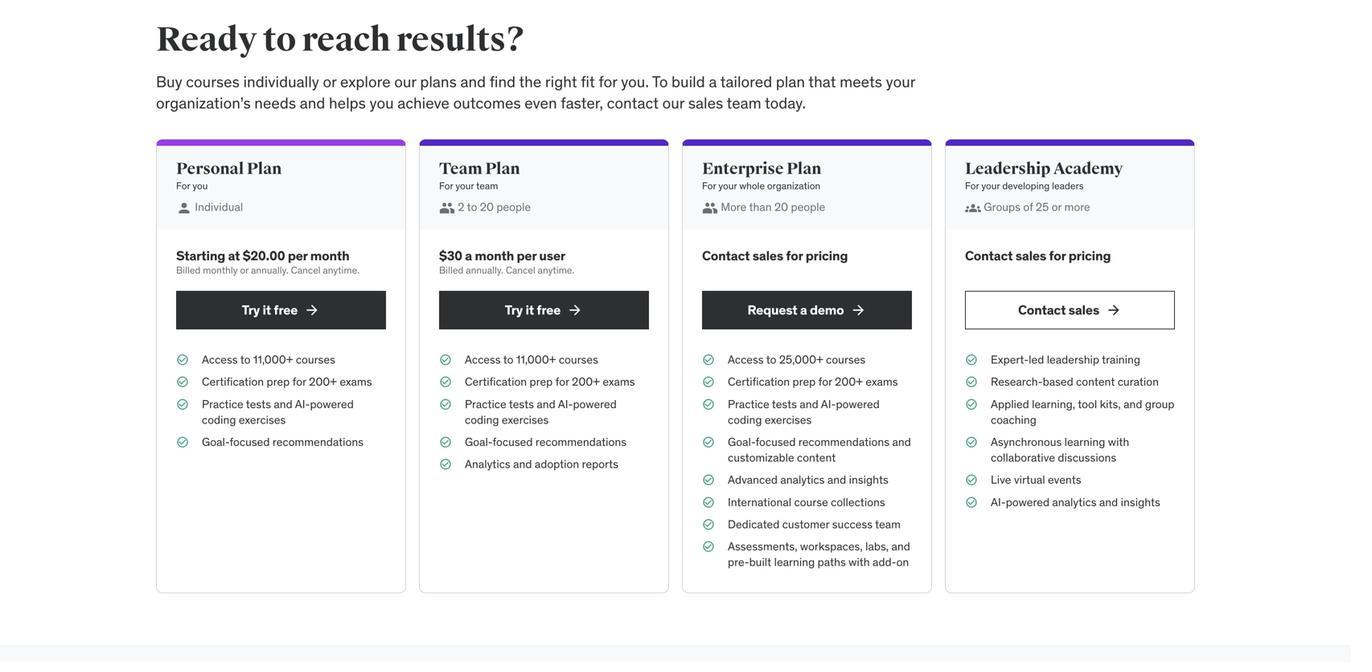 Task type: locate. For each thing, give the bounding box(es) containing it.
anytime. inside $30 a month per user billed annually. cancel anytime.
[[538, 264, 575, 277]]

1 billed from the left
[[176, 264, 201, 277]]

2 contact sales for pricing from the left
[[965, 248, 1111, 264]]

per left user
[[517, 248, 537, 264]]

asynchronous learning with collaborative discussions
[[991, 435, 1130, 466]]

recommendations
[[273, 435, 364, 450], [536, 435, 627, 450], [799, 435, 890, 450]]

free
[[274, 302, 298, 319], [537, 302, 561, 319]]

per inside starting at $20.00 per month billed monthly or annually. cancel anytime.
[[288, 248, 308, 264]]

per inside $30 a month per user billed annually. cancel anytime.
[[517, 248, 537, 264]]

3 exams from the left
[[866, 375, 898, 390]]

billed down $30
[[439, 264, 464, 277]]

with up discussions
[[1108, 435, 1130, 450]]

3 practice from the left
[[728, 397, 770, 412]]

0 horizontal spatial recommendations
[[273, 435, 364, 450]]

for down enterprise
[[702, 180, 716, 192]]

your for team plan
[[456, 180, 474, 192]]

2 prep from the left
[[530, 375, 553, 390]]

3 for from the left
[[702, 180, 716, 192]]

access to 11,000+ courses for personal plan
[[202, 353, 335, 367]]

2 coding from the left
[[465, 413, 499, 428]]

2 it from the left
[[526, 302, 534, 319]]

2 horizontal spatial exercises
[[765, 413, 812, 428]]

false image down starting at $20.00 per month billed monthly or annually. cancel anytime.
[[304, 303, 320, 319]]

team up labs,
[[875, 518, 901, 532]]

2 anytime. from the left
[[538, 264, 575, 277]]

1 goal- from the left
[[202, 435, 230, 450]]

0 vertical spatial learning
[[1065, 435, 1106, 450]]

free for team plan
[[537, 302, 561, 319]]

month inside starting at $20.00 per month billed monthly or annually. cancel anytime.
[[310, 248, 350, 264]]

per for team plan
[[517, 248, 537, 264]]

plan for team plan
[[485, 159, 520, 179]]

2 horizontal spatial goal-
[[728, 435, 756, 450]]

try it free down starting at $20.00 per month billed monthly or annually. cancel anytime.
[[242, 302, 298, 319]]

people down team plan for your team on the top left
[[497, 200, 531, 214]]

2 exercises from the left
[[502, 413, 549, 428]]

course
[[794, 495, 828, 510]]

0 horizontal spatial contact
[[702, 248, 750, 264]]

1 horizontal spatial plan
[[485, 159, 520, 179]]

month right $20.00
[[310, 248, 350, 264]]

team up 2 to 20 people
[[476, 180, 498, 192]]

2 horizontal spatial certification prep for 200+ exams
[[728, 375, 898, 390]]

1 20 from the left
[[480, 200, 494, 214]]

1 horizontal spatial contact
[[965, 248, 1013, 264]]

access to 11,000+ courses
[[202, 353, 335, 367], [465, 353, 598, 367]]

1 for from the left
[[176, 180, 190, 192]]

2 try it free from the left
[[505, 302, 561, 319]]

reach
[[302, 19, 390, 61]]

per
[[288, 248, 308, 264], [517, 248, 537, 264]]

1 horizontal spatial practice
[[465, 397, 507, 412]]

2 free from the left
[[537, 302, 561, 319]]

buy courses individually or explore our plans and find the right fit for you. to build a tailored plan that meets your organization's needs and helps you achieve outcomes even faster, contact our sales team today.
[[156, 72, 916, 113]]

cancel inside starting at $20.00 per month billed monthly or annually. cancel anytime.
[[291, 264, 321, 277]]

1 it from the left
[[263, 302, 271, 319]]

1 pricing from the left
[[806, 248, 848, 264]]

learning right built
[[774, 556, 815, 570]]

2 horizontal spatial tests
[[772, 397, 797, 412]]

false image for leadership academy
[[965, 200, 982, 216]]

for inside personal plan for you
[[176, 180, 190, 192]]

with
[[1108, 435, 1130, 450], [849, 556, 870, 570]]

a
[[709, 72, 717, 91], [465, 248, 472, 264], [800, 302, 807, 319]]

$30 a month per user billed annually. cancel anytime.
[[439, 248, 575, 277]]

try it free down $30 a month per user billed annually. cancel anytime.
[[505, 302, 561, 319]]

1 horizontal spatial access to 11,000+ courses
[[465, 353, 598, 367]]

or right the 25
[[1052, 200, 1062, 214]]

analytics
[[781, 473, 825, 488], [1053, 495, 1097, 510]]

false image
[[702, 200, 718, 216], [304, 303, 320, 319], [1106, 303, 1122, 319]]

or inside the buy courses individually or explore our plans and find the right fit for you. to build a tailored plan that meets your organization's needs and helps you achieve outcomes even faster, contact our sales team today.
[[323, 72, 337, 91]]

0 vertical spatial you
[[370, 93, 394, 113]]

and
[[461, 72, 486, 91], [300, 93, 325, 113], [274, 397, 293, 412], [537, 397, 556, 412], [800, 397, 819, 412], [1124, 397, 1143, 412], [893, 435, 911, 450], [513, 457, 532, 472], [828, 473, 847, 488], [1100, 495, 1119, 510], [892, 540, 911, 554]]

2 tests from the left
[[509, 397, 534, 412]]

anytime. inside starting at $20.00 per month billed monthly or annually. cancel anytime.
[[323, 264, 360, 277]]

try it free link for team plan
[[439, 291, 649, 330]]

a inside $30 a month per user billed annually. cancel anytime.
[[465, 248, 472, 264]]

2 plan from the left
[[485, 159, 520, 179]]

your for leadership academy
[[982, 180, 1000, 192]]

try for team plan
[[505, 302, 523, 319]]

1 horizontal spatial or
[[323, 72, 337, 91]]

try it free link down starting at $20.00 per month billed monthly or annually. cancel anytime.
[[176, 291, 386, 330]]

1 month from the left
[[310, 248, 350, 264]]

1 access to 11,000+ courses from the left
[[202, 353, 335, 367]]

1 horizontal spatial cancel
[[506, 264, 536, 277]]

2 goal-focused recommendations from the left
[[465, 435, 627, 450]]

courses
[[186, 72, 240, 91], [296, 353, 335, 367], [559, 353, 598, 367], [826, 353, 866, 367]]

2 practice tests and ai-powered coding exercises from the left
[[465, 397, 617, 428]]

2 horizontal spatial team
[[875, 518, 901, 532]]

certification
[[202, 375, 264, 390], [465, 375, 527, 390], [728, 375, 790, 390]]

2 try from the left
[[505, 302, 523, 319]]

11,000+ for personal plan
[[253, 353, 293, 367]]

1 horizontal spatial exercises
[[502, 413, 549, 428]]

false image for try it free
[[304, 303, 320, 319]]

1 horizontal spatial try it free
[[505, 302, 561, 319]]

1 exams from the left
[[340, 375, 372, 390]]

0 horizontal spatial cancel
[[291, 264, 321, 277]]

for down the personal
[[176, 180, 190, 192]]

faster,
[[561, 93, 603, 113]]

find
[[490, 72, 516, 91]]

false image inside the request a demo link
[[851, 303, 867, 319]]

plan right the personal
[[247, 159, 282, 179]]

2 for from the left
[[439, 180, 453, 192]]

1 contact sales for pricing from the left
[[702, 248, 848, 264]]

exams
[[340, 375, 372, 390], [603, 375, 635, 390], [866, 375, 898, 390]]

try it free for personal plan
[[242, 302, 298, 319]]

learning up discussions
[[1065, 435, 1106, 450]]

1 vertical spatial analytics
[[1053, 495, 1097, 510]]

1 annually. from the left
[[251, 264, 289, 277]]

focused inside "goal-focused recommendations and customizable content"
[[756, 435, 796, 450]]

0 horizontal spatial analytics
[[781, 473, 825, 488]]

analytics down events
[[1053, 495, 1097, 510]]

2 horizontal spatial certification
[[728, 375, 790, 390]]

1 horizontal spatial contact sales for pricing
[[965, 248, 1111, 264]]

3 focused from the left
[[756, 435, 796, 450]]

25,000+
[[779, 353, 824, 367]]

for inside the buy courses individually or explore our plans and find the right fit for you. to build a tailored plan that meets your organization's needs and helps you achieve outcomes even faster, contact our sales team today.
[[599, 72, 618, 91]]

11,000+
[[253, 353, 293, 367], [516, 353, 556, 367]]

3 tests from the left
[[772, 397, 797, 412]]

1 horizontal spatial insights
[[1121, 495, 1161, 510]]

research-
[[991, 375, 1043, 390]]

0 horizontal spatial try
[[242, 302, 260, 319]]

0 horizontal spatial our
[[394, 72, 417, 91]]

contact up led
[[1018, 302, 1066, 319]]

0 horizontal spatial practice tests and ai-powered coding exercises
[[202, 397, 354, 428]]

your down team
[[456, 180, 474, 192]]

xsmall image
[[176, 353, 189, 368], [439, 353, 452, 368], [702, 353, 715, 368], [965, 353, 978, 368], [176, 375, 189, 390], [439, 375, 452, 390], [702, 375, 715, 390], [439, 397, 452, 413], [965, 397, 978, 413], [439, 435, 452, 451], [439, 457, 452, 473], [702, 473, 715, 489], [965, 473, 978, 489]]

2 people from the left
[[791, 200, 826, 214]]

2 cancel from the left
[[506, 264, 536, 277]]

0 horizontal spatial exercises
[[239, 413, 286, 428]]

goal-focused recommendations for personal plan
[[202, 435, 364, 450]]

or up the helps
[[323, 72, 337, 91]]

false image for personal plan
[[176, 200, 192, 216]]

for
[[599, 72, 618, 91], [786, 248, 803, 264], [1049, 248, 1066, 264], [293, 375, 306, 390], [556, 375, 569, 390], [819, 375, 833, 390]]

your right the meets
[[886, 72, 916, 91]]

1 horizontal spatial practice tests and ai-powered coding exercises
[[465, 397, 617, 428]]

2 access from the left
[[465, 353, 501, 367]]

your up groups
[[982, 180, 1000, 192]]

2 access to 11,000+ courses from the left
[[465, 353, 598, 367]]

month
[[310, 248, 350, 264], [475, 248, 514, 264]]

2 20 from the left
[[775, 200, 789, 214]]

goal-focused recommendations
[[202, 435, 364, 450], [465, 435, 627, 450]]

2 horizontal spatial 200+
[[835, 375, 863, 390]]

you inside the buy courses individually or explore our plans and find the right fit for you. to build a tailored plan that meets your organization's needs and helps you achieve outcomes even faster, contact our sales team today.
[[370, 93, 394, 113]]

monthly
[[203, 264, 238, 277]]

developing
[[1003, 180, 1050, 192]]

you inside personal plan for you
[[193, 180, 208, 192]]

exams for team plan
[[603, 375, 635, 390]]

1 vertical spatial content
[[797, 451, 836, 466]]

tests for personal plan
[[246, 397, 271, 412]]

2 month from the left
[[475, 248, 514, 264]]

1 horizontal spatial 200+
[[572, 375, 600, 390]]

2
[[458, 200, 465, 214]]

0 horizontal spatial content
[[797, 451, 836, 466]]

analytics and adoption reports
[[465, 457, 619, 472]]

2 goal- from the left
[[465, 435, 493, 450]]

1 11,000+ from the left
[[253, 353, 293, 367]]

people down "organization"
[[791, 200, 826, 214]]

for
[[176, 180, 190, 192], [439, 180, 453, 192], [702, 180, 716, 192], [965, 180, 980, 192]]

contact sales for pricing for leadership
[[965, 248, 1111, 264]]

discussions
[[1058, 451, 1117, 466]]

0 horizontal spatial goal-focused recommendations
[[202, 435, 364, 450]]

3 exercises from the left
[[765, 413, 812, 428]]

coaching
[[991, 413, 1037, 428]]

your inside team plan for your team
[[456, 180, 474, 192]]

plan inside personal plan for you
[[247, 159, 282, 179]]

0 horizontal spatial plan
[[247, 159, 282, 179]]

more than 20 people
[[721, 200, 826, 214]]

0 vertical spatial insights
[[849, 473, 889, 488]]

buy
[[156, 72, 182, 91]]

a right $30
[[465, 248, 472, 264]]

1 practice from the left
[[202, 397, 244, 412]]

try down $30 a month per user billed annually. cancel anytime.
[[505, 302, 523, 319]]

goal- inside "goal-focused recommendations and customizable content"
[[728, 435, 756, 450]]

billed inside $30 a month per user billed annually. cancel anytime.
[[439, 264, 464, 277]]

starting
[[176, 248, 225, 264]]

false image
[[176, 200, 192, 216], [439, 200, 455, 216], [965, 200, 982, 216], [567, 303, 583, 319], [851, 303, 867, 319]]

2 certification from the left
[[465, 375, 527, 390]]

try down starting at $20.00 per month billed monthly or annually. cancel anytime.
[[242, 302, 260, 319]]

month right $30
[[475, 248, 514, 264]]

2 horizontal spatial access
[[728, 353, 764, 367]]

certification prep for 200+ exams for team plan
[[465, 375, 635, 390]]

1 horizontal spatial 20
[[775, 200, 789, 214]]

annually. down $20.00
[[251, 264, 289, 277]]

plan inside enterprise plan for your whole organization
[[787, 159, 822, 179]]

1 horizontal spatial 11,000+
[[516, 353, 556, 367]]

2 vertical spatial or
[[240, 264, 249, 277]]

achieve
[[398, 93, 450, 113]]

pricing for leadership academy
[[1069, 248, 1111, 264]]

for inside team plan for your team
[[439, 180, 453, 192]]

a inside the buy courses individually or explore our plans and find the right fit for you. to build a tailored plan that meets your organization's needs and helps you achieve outcomes even faster, contact our sales team today.
[[709, 72, 717, 91]]

1 certification from the left
[[202, 375, 264, 390]]

coding
[[202, 413, 236, 428], [465, 413, 499, 428], [728, 413, 762, 428]]

2 horizontal spatial focused
[[756, 435, 796, 450]]

2 exams from the left
[[603, 375, 635, 390]]

contact sales for pricing
[[702, 248, 848, 264], [965, 248, 1111, 264]]

billed inside starting at $20.00 per month billed monthly or annually. cancel anytime.
[[176, 264, 201, 277]]

access to 11,000+ courses for team plan
[[465, 353, 598, 367]]

2 billed from the left
[[439, 264, 464, 277]]

2 horizontal spatial false image
[[1106, 303, 1122, 319]]

2 try it free link from the left
[[439, 291, 649, 330]]

helps
[[329, 93, 366, 113]]

1 horizontal spatial billed
[[439, 264, 464, 277]]

1 200+ from the left
[[309, 375, 337, 390]]

1 horizontal spatial try it free link
[[439, 291, 649, 330]]

people for team plan
[[497, 200, 531, 214]]

2 certification prep for 200+ exams from the left
[[465, 375, 635, 390]]

0 horizontal spatial access to 11,000+ courses
[[202, 353, 335, 367]]

1 coding from the left
[[202, 413, 236, 428]]

it down starting at $20.00 per month billed monthly or annually. cancel anytime.
[[263, 302, 271, 319]]

it down $30 a month per user billed annually. cancel anytime.
[[526, 302, 534, 319]]

2 focused from the left
[[493, 435, 533, 450]]

expert-
[[991, 353, 1029, 367]]

free down user
[[537, 302, 561, 319]]

0 horizontal spatial tests
[[246, 397, 271, 412]]

0 horizontal spatial people
[[497, 200, 531, 214]]

2 pricing from the left
[[1069, 248, 1111, 264]]

content up tool
[[1077, 375, 1115, 390]]

0 horizontal spatial access
[[202, 353, 238, 367]]

to
[[652, 72, 668, 91]]

0 horizontal spatial learning
[[774, 556, 815, 570]]

individually
[[243, 72, 319, 91]]

practice for team
[[465, 397, 507, 412]]

a for $30 a month per user billed annually. cancel anytime.
[[465, 248, 472, 264]]

2 horizontal spatial practice tests and ai-powered coding exercises
[[728, 397, 880, 428]]

1 certification prep for 200+ exams from the left
[[202, 375, 372, 390]]

collaborative
[[991, 451, 1056, 466]]

leadership
[[1047, 353, 1100, 367]]

1 prep from the left
[[267, 375, 290, 390]]

1 plan from the left
[[247, 159, 282, 179]]

your inside enterprise plan for your whole organization
[[719, 180, 737, 192]]

1 horizontal spatial month
[[475, 248, 514, 264]]

to
[[263, 19, 296, 61], [467, 200, 477, 214], [240, 353, 251, 367], [503, 353, 514, 367], [767, 353, 777, 367]]

1 horizontal spatial focused
[[493, 435, 533, 450]]

outcomes
[[453, 93, 521, 113]]

1 horizontal spatial tests
[[509, 397, 534, 412]]

2 horizontal spatial practice
[[728, 397, 770, 412]]

for inside leadership academy for your developing leaders
[[965, 180, 980, 192]]

20 right 2
[[480, 200, 494, 214]]

meets
[[840, 72, 883, 91]]

focused for personal
[[230, 435, 270, 450]]

0 horizontal spatial 200+
[[309, 375, 337, 390]]

exercises for team plan
[[502, 413, 549, 428]]

a right build
[[709, 72, 717, 91]]

and inside applied learning, tool kits, and group coaching
[[1124, 397, 1143, 412]]

our up achieve
[[394, 72, 417, 91]]

practice tests and ai-powered coding exercises for team plan
[[465, 397, 617, 428]]

contact down 'more'
[[702, 248, 750, 264]]

0 horizontal spatial team
[[476, 180, 498, 192]]

our down to on the top of page
[[663, 93, 685, 113]]

3 recommendations from the left
[[799, 435, 890, 450]]

1 horizontal spatial certification
[[465, 375, 527, 390]]

200+ for personal plan
[[309, 375, 337, 390]]

1 horizontal spatial it
[[526, 302, 534, 319]]

2 horizontal spatial prep
[[793, 375, 816, 390]]

pricing down more
[[1069, 248, 1111, 264]]

0 horizontal spatial 20
[[480, 200, 494, 214]]

free down starting at $20.00 per month billed monthly or annually. cancel anytime.
[[274, 302, 298, 319]]

you down the personal
[[193, 180, 208, 192]]

try it free link
[[176, 291, 386, 330], [439, 291, 649, 330]]

1 per from the left
[[288, 248, 308, 264]]

0 vertical spatial with
[[1108, 435, 1130, 450]]

1 horizontal spatial our
[[663, 93, 685, 113]]

2 200+ from the left
[[572, 375, 600, 390]]

training
[[1102, 353, 1141, 367]]

0 horizontal spatial a
[[465, 248, 472, 264]]

it for personal plan
[[263, 302, 271, 319]]

for down leadership
[[965, 180, 980, 192]]

1 vertical spatial or
[[1052, 200, 1062, 214]]

people for enterprise plan
[[791, 200, 826, 214]]

exams for personal plan
[[340, 375, 372, 390]]

asynchronous
[[991, 435, 1062, 450]]

20 right than
[[775, 200, 789, 214]]

or right monthly
[[240, 264, 249, 277]]

1 practice tests and ai-powered coding exercises from the left
[[202, 397, 354, 428]]

billed for team
[[439, 264, 464, 277]]

1 horizontal spatial access
[[465, 353, 501, 367]]

false image for contact sales
[[1106, 303, 1122, 319]]

0 horizontal spatial goal-
[[202, 435, 230, 450]]

exercises for personal plan
[[239, 413, 286, 428]]

prep for team plan
[[530, 375, 553, 390]]

anytime.
[[323, 264, 360, 277], [538, 264, 575, 277]]

1 people from the left
[[497, 200, 531, 214]]

1 horizontal spatial a
[[709, 72, 717, 91]]

1 try it free from the left
[[242, 302, 298, 319]]

for for personal plan
[[176, 180, 190, 192]]

0 horizontal spatial exams
[[340, 375, 372, 390]]

request
[[748, 302, 798, 319]]

per for personal plan
[[288, 248, 308, 264]]

for inside enterprise plan for your whole organization
[[702, 180, 716, 192]]

1 horizontal spatial recommendations
[[536, 435, 627, 450]]

0 horizontal spatial focused
[[230, 435, 270, 450]]

try it free link down user
[[439, 291, 649, 330]]

dedicated customer success team
[[728, 518, 901, 532]]

1 vertical spatial with
[[849, 556, 870, 570]]

annually.
[[251, 264, 289, 277], [466, 264, 504, 277]]

1 horizontal spatial annually.
[[466, 264, 504, 277]]

0 horizontal spatial pricing
[[806, 248, 848, 264]]

team
[[439, 159, 482, 179]]

1 access from the left
[[202, 353, 238, 367]]

coding for personal
[[202, 413, 236, 428]]

billed down starting
[[176, 264, 201, 277]]

0 horizontal spatial billed
[[176, 264, 201, 277]]

contact sales for pricing down more than 20 people
[[702, 248, 848, 264]]

contact sales for pricing down groups of 25 or more
[[965, 248, 1111, 264]]

your up 'more'
[[719, 180, 737, 192]]

1 tests from the left
[[246, 397, 271, 412]]

annually. down 2 to 20 people
[[466, 264, 504, 277]]

2 horizontal spatial recommendations
[[799, 435, 890, 450]]

per right $20.00
[[288, 248, 308, 264]]

0 vertical spatial a
[[709, 72, 717, 91]]

1 horizontal spatial free
[[537, 302, 561, 319]]

0 horizontal spatial coding
[[202, 413, 236, 428]]

built
[[749, 556, 772, 570]]

0 horizontal spatial per
[[288, 248, 308, 264]]

academy
[[1054, 159, 1123, 179]]

false image inside contact sales link
[[1106, 303, 1122, 319]]

1 anytime. from the left
[[323, 264, 360, 277]]

try it free link for personal plan
[[176, 291, 386, 330]]

1 focused from the left
[[230, 435, 270, 450]]

access to 25,000+ courses
[[728, 353, 866, 367]]

1 recommendations from the left
[[273, 435, 364, 450]]

pricing up the demo
[[806, 248, 848, 264]]

3 coding from the left
[[728, 413, 762, 428]]

3 certification from the left
[[728, 375, 790, 390]]

people
[[497, 200, 531, 214], [791, 200, 826, 214]]

recommendations inside "goal-focused recommendations and customizable content"
[[799, 435, 890, 450]]

0 horizontal spatial try it free
[[242, 302, 298, 319]]

1 horizontal spatial with
[[1108, 435, 1130, 450]]

more
[[721, 200, 747, 214]]

1 free from the left
[[274, 302, 298, 319]]

plan up 2 to 20 people
[[485, 159, 520, 179]]

plan inside team plan for your team
[[485, 159, 520, 179]]

1 horizontal spatial prep
[[530, 375, 553, 390]]

2 11,000+ from the left
[[516, 353, 556, 367]]

1 try from the left
[[242, 302, 260, 319]]

0 horizontal spatial annually.
[[251, 264, 289, 277]]

2 annually. from the left
[[466, 264, 504, 277]]

0 vertical spatial or
[[323, 72, 337, 91]]

team down tailored
[[727, 93, 762, 113]]

0 horizontal spatial or
[[240, 264, 249, 277]]

results?
[[396, 19, 526, 61]]

your inside leadership academy for your developing leaders
[[982, 180, 1000, 192]]

2 recommendations from the left
[[536, 435, 627, 450]]

contact down groups
[[965, 248, 1013, 264]]

1 goal-focused recommendations from the left
[[202, 435, 364, 450]]

1 vertical spatial you
[[193, 180, 208, 192]]

0 horizontal spatial certification prep for 200+ exams
[[202, 375, 372, 390]]

1 horizontal spatial coding
[[465, 413, 499, 428]]

a left the demo
[[800, 302, 807, 319]]

1 horizontal spatial false image
[[702, 200, 718, 216]]

1 exercises from the left
[[239, 413, 286, 428]]

0 horizontal spatial anytime.
[[323, 264, 360, 277]]

0 horizontal spatial free
[[274, 302, 298, 319]]

goal-
[[202, 435, 230, 450], [465, 435, 493, 450], [728, 435, 756, 450]]

you down explore
[[370, 93, 394, 113]]

sales down build
[[688, 93, 724, 113]]

certification prep for 200+ exams for personal plan
[[202, 375, 372, 390]]

analytics
[[465, 457, 511, 472]]

with down labs,
[[849, 556, 870, 570]]

practice tests and ai-powered coding exercises for personal plan
[[202, 397, 354, 428]]

4 for from the left
[[965, 180, 980, 192]]

2 vertical spatial a
[[800, 302, 807, 319]]

3 plan from the left
[[787, 159, 822, 179]]

plan up "organization"
[[787, 159, 822, 179]]

false image inside try it free link
[[304, 303, 320, 319]]

content up advanced analytics and insights
[[797, 451, 836, 466]]

2 per from the left
[[517, 248, 537, 264]]

xsmall image
[[965, 375, 978, 390], [176, 397, 189, 413], [702, 397, 715, 413], [176, 435, 189, 451], [702, 435, 715, 451], [965, 435, 978, 451], [702, 495, 715, 511], [965, 495, 978, 511], [702, 517, 715, 533], [702, 539, 715, 555]]

certification prep for 200+ exams
[[202, 375, 372, 390], [465, 375, 635, 390], [728, 375, 898, 390]]

0 horizontal spatial contact sales for pricing
[[702, 248, 848, 264]]

you
[[370, 93, 394, 113], [193, 180, 208, 192]]

reports
[[582, 457, 619, 472]]

3 goal- from the left
[[728, 435, 756, 450]]

false image up training
[[1106, 303, 1122, 319]]

1 vertical spatial team
[[476, 180, 498, 192]]

recommendations for personal plan
[[273, 435, 364, 450]]

0 horizontal spatial prep
[[267, 375, 290, 390]]

1 horizontal spatial goal-
[[465, 435, 493, 450]]

prep for personal plan
[[267, 375, 290, 390]]

for down team
[[439, 180, 453, 192]]

1 try it free link from the left
[[176, 291, 386, 330]]

ai-
[[295, 397, 310, 412], [558, 397, 573, 412], [821, 397, 836, 412], [991, 495, 1006, 510]]

false image left 'more'
[[702, 200, 718, 216]]

2 practice from the left
[[465, 397, 507, 412]]

1 vertical spatial our
[[663, 93, 685, 113]]

it
[[263, 302, 271, 319], [526, 302, 534, 319]]

analytics up international course collections
[[781, 473, 825, 488]]

1 cancel from the left
[[291, 264, 321, 277]]

200+ for team plan
[[572, 375, 600, 390]]

organization
[[767, 180, 821, 192]]

ai-powered analytics and insights
[[991, 495, 1161, 510]]



Task type: vqa. For each thing, say whether or not it's contained in the screenshot.
the top crisis
no



Task type: describe. For each thing, give the bounding box(es) containing it.
and inside "goal-focused recommendations and customizable content"
[[893, 435, 911, 450]]

success
[[832, 518, 873, 532]]

goal-focused recommendations for team plan
[[465, 435, 627, 450]]

learning inside asynchronous learning with collaborative discussions
[[1065, 435, 1106, 450]]

false image for team plan
[[439, 200, 455, 216]]

advanced
[[728, 473, 778, 488]]

sales down more than 20 people
[[753, 248, 784, 264]]

demo
[[810, 302, 844, 319]]

build
[[672, 72, 705, 91]]

3 certification prep for 200+ exams from the left
[[728, 375, 898, 390]]

3 practice tests and ai-powered coding exercises from the left
[[728, 397, 880, 428]]

with inside asynchronous learning with collaborative discussions
[[1108, 435, 1130, 450]]

annually. inside starting at $20.00 per month billed monthly or annually. cancel anytime.
[[251, 264, 289, 277]]

recommendations for team plan
[[536, 435, 627, 450]]

fit
[[581, 72, 595, 91]]

3 prep from the left
[[793, 375, 816, 390]]

leaders
[[1052, 180, 1084, 192]]

personal plan for you
[[176, 159, 282, 192]]

based
[[1043, 375, 1074, 390]]

personal
[[176, 159, 244, 179]]

today.
[[765, 93, 806, 113]]

access for personal
[[202, 353, 238, 367]]

11,000+ for team plan
[[516, 353, 556, 367]]

certification for team
[[465, 375, 527, 390]]

workspaces,
[[800, 540, 863, 554]]

at
[[228, 248, 240, 264]]

20 for team
[[480, 200, 494, 214]]

request a demo link
[[702, 291, 912, 330]]

leadership academy for your developing leaders
[[965, 159, 1123, 192]]

try for personal plan
[[242, 302, 260, 319]]

2 vertical spatial team
[[875, 518, 901, 532]]

research-based content curation
[[991, 375, 1159, 390]]

groups of 25 or more
[[984, 200, 1091, 214]]

kits,
[[1100, 397, 1121, 412]]

2 horizontal spatial contact
[[1018, 302, 1066, 319]]

more
[[1065, 200, 1091, 214]]

individual
[[195, 200, 243, 214]]

practice for personal
[[202, 397, 244, 412]]

your inside the buy courses individually or explore our plans and find the right fit for you. to build a tailored plan that meets your organization's needs and helps you achieve outcomes even faster, contact our sales team today.
[[886, 72, 916, 91]]

and inside assessments, workspaces, labs, and pre-built learning paths with add-on
[[892, 540, 911, 554]]

ready
[[156, 19, 257, 61]]

team inside the buy courses individually or explore our plans and find the right fit for you. to build a tailored plan that meets your organization's needs and helps you achieve outcomes even faster, contact our sales team today.
[[727, 93, 762, 113]]

0 vertical spatial our
[[394, 72, 417, 91]]

request a demo
[[748, 302, 844, 319]]

tailored
[[721, 72, 772, 91]]

goal- for personal
[[202, 435, 230, 450]]

0 vertical spatial analytics
[[781, 473, 825, 488]]

month inside $30 a month per user billed annually. cancel anytime.
[[475, 248, 514, 264]]

plan for enterprise plan
[[787, 159, 822, 179]]

for for leadership academy
[[965, 180, 980, 192]]

assessments,
[[728, 540, 798, 554]]

sales down "of"
[[1016, 248, 1047, 264]]

$30
[[439, 248, 463, 264]]

your for enterprise plan
[[719, 180, 737, 192]]

contact sales link
[[965, 291, 1175, 330]]

learning inside assessments, workspaces, labs, and pre-built learning paths with add-on
[[774, 556, 815, 570]]

adoption
[[535, 457, 579, 472]]

contact for enterprise plan
[[702, 248, 750, 264]]

explore
[[340, 72, 391, 91]]

group
[[1145, 397, 1175, 412]]

or for 25
[[1052, 200, 1062, 214]]

international course collections
[[728, 495, 886, 510]]

of
[[1024, 200, 1033, 214]]

international
[[728, 495, 792, 510]]

dedicated
[[728, 518, 780, 532]]

for for enterprise plan
[[702, 180, 716, 192]]

annually. inside $30 a month per user billed annually. cancel anytime.
[[466, 264, 504, 277]]

contact sales for pricing for enterprise
[[702, 248, 848, 264]]

collections
[[831, 495, 886, 510]]

virtual
[[1014, 473, 1046, 488]]

goal- for team
[[465, 435, 493, 450]]

sales up leadership at the right
[[1069, 302, 1100, 319]]

contact sales
[[1018, 302, 1100, 319]]

courses inside the buy courses individually or explore our plans and find the right fit for you. to build a tailored plan that meets your organization's needs and helps you achieve outcomes even faster, contact our sales team today.
[[186, 72, 240, 91]]

billed for personal
[[176, 264, 201, 277]]

customer
[[783, 518, 830, 532]]

paths
[[818, 556, 846, 570]]

0 horizontal spatial insights
[[849, 473, 889, 488]]

certification for personal
[[202, 375, 264, 390]]

starting at $20.00 per month billed monthly or annually. cancel anytime.
[[176, 248, 360, 277]]

plan
[[776, 72, 805, 91]]

the
[[519, 72, 542, 91]]

or inside starting at $20.00 per month billed monthly or annually. cancel anytime.
[[240, 264, 249, 277]]

enterprise plan for your whole organization
[[702, 159, 822, 192]]

whole
[[740, 180, 765, 192]]

right
[[545, 72, 577, 91]]

add-
[[873, 556, 897, 570]]

sales inside the buy courses individually or explore our plans and find the right fit for you. to build a tailored plan that meets your organization's needs and helps you achieve outcomes even faster, contact our sales team today.
[[688, 93, 724, 113]]

tool
[[1078, 397, 1098, 412]]

leadership
[[965, 159, 1051, 179]]

tests for team plan
[[509, 397, 534, 412]]

live
[[991, 473, 1012, 488]]

user
[[539, 248, 566, 264]]

pricing for enterprise plan
[[806, 248, 848, 264]]

for for team plan
[[439, 180, 453, 192]]

contact
[[607, 93, 659, 113]]

live virtual events
[[991, 473, 1082, 488]]

applied
[[991, 397, 1030, 412]]

coding for team
[[465, 413, 499, 428]]

events
[[1048, 473, 1082, 488]]

25
[[1036, 200, 1049, 214]]

curation
[[1118, 375, 1159, 390]]

focused for team
[[493, 435, 533, 450]]

led
[[1029, 353, 1045, 367]]

goal-focused recommendations and customizable content
[[728, 435, 911, 466]]

on
[[897, 556, 909, 570]]

a for request a demo
[[800, 302, 807, 319]]

3 access from the left
[[728, 353, 764, 367]]

3 200+ from the left
[[835, 375, 863, 390]]

try it free for team plan
[[505, 302, 561, 319]]

team inside team plan for your team
[[476, 180, 498, 192]]

that
[[809, 72, 836, 91]]

$20.00
[[243, 248, 285, 264]]

expert-led leadership training
[[991, 353, 1141, 367]]

or for individually
[[323, 72, 337, 91]]

1 vertical spatial insights
[[1121, 495, 1161, 510]]

20 for enterprise
[[775, 200, 789, 214]]

ready to reach results?
[[156, 19, 526, 61]]

free for personal plan
[[274, 302, 298, 319]]

with inside assessments, workspaces, labs, and pre-built learning paths with add-on
[[849, 556, 870, 570]]

needs
[[254, 93, 296, 113]]

cancel inside $30 a month per user billed annually. cancel anytime.
[[506, 264, 536, 277]]

pre-
[[728, 556, 749, 570]]

labs,
[[866, 540, 889, 554]]

access for team
[[465, 353, 501, 367]]

assessments, workspaces, labs, and pre-built learning paths with add-on
[[728, 540, 911, 570]]

groups
[[984, 200, 1021, 214]]

1 horizontal spatial analytics
[[1053, 495, 1097, 510]]

it for team plan
[[526, 302, 534, 319]]

content inside "goal-focused recommendations and customizable content"
[[797, 451, 836, 466]]

1 horizontal spatial content
[[1077, 375, 1115, 390]]

organization's
[[156, 93, 251, 113]]

enterprise
[[702, 159, 784, 179]]

contact for leadership academy
[[965, 248, 1013, 264]]

false image inside try it free link
[[567, 303, 583, 319]]

plan for personal plan
[[247, 159, 282, 179]]



